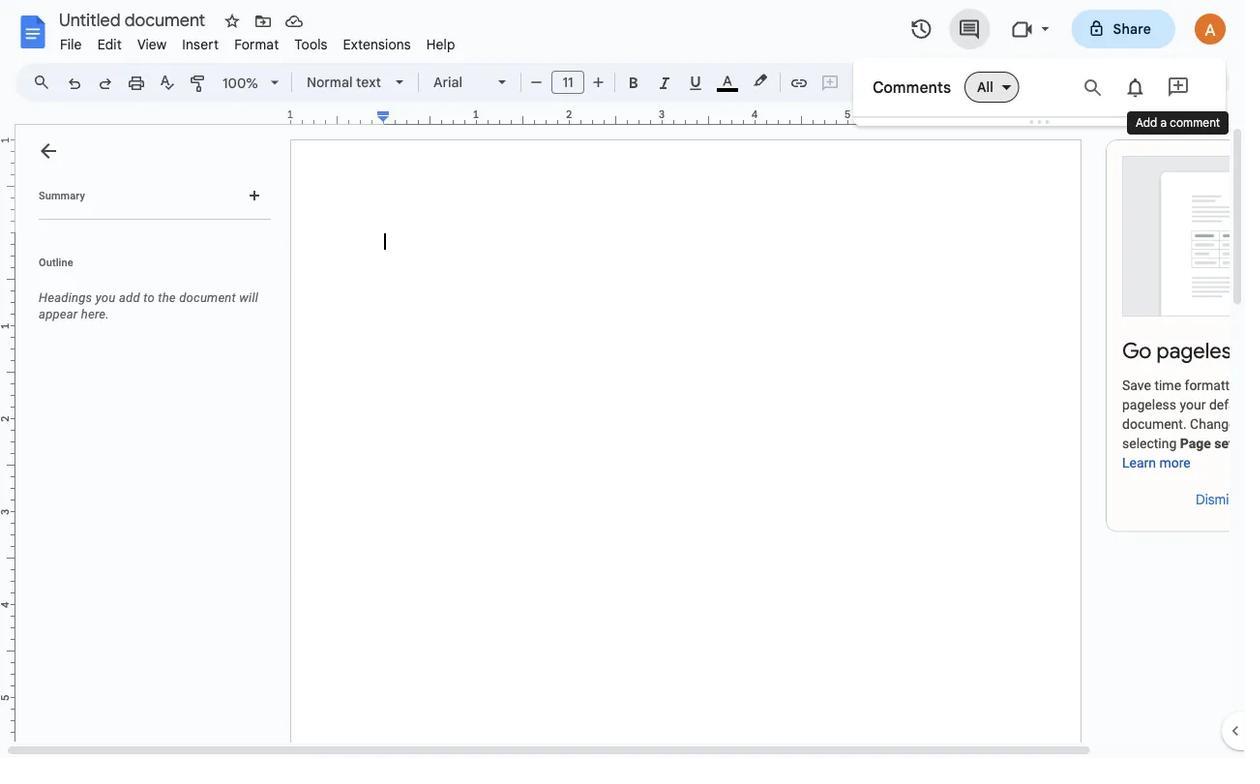 Task type: vqa. For each thing, say whether or not it's contained in the screenshot.
Share
yes



Task type: locate. For each thing, give the bounding box(es) containing it.
insert
[[182, 36, 219, 53]]

help
[[427, 36, 456, 53]]

dismiss
[[1196, 491, 1243, 508]]

insert menu item
[[175, 33, 227, 56]]

insert image image
[[851, 69, 874, 96]]

share button
[[1072, 10, 1176, 48]]

highlight color image
[[750, 69, 772, 92]]

menu bar
[[52, 25, 463, 57]]

view menu item
[[130, 33, 175, 56]]

appear
[[39, 307, 78, 321]]

learn
[[1123, 455, 1157, 471]]

go pageless application
[[0, 0, 1246, 758]]

tools
[[295, 36, 328, 53]]

save time formatting
[[1123, 378, 1246, 452]]

to
[[143, 290, 155, 305]]

summary heading
[[39, 188, 85, 203]]

outline
[[39, 256, 73, 268]]

left margin image
[[291, 109, 389, 124]]

will
[[239, 290, 259, 305]]

Menus field
[[24, 69, 67, 96]]

document
[[179, 290, 236, 305]]

menu bar containing file
[[52, 25, 463, 57]]

format menu item
[[227, 33, 287, 56]]

learn more link
[[1123, 455, 1192, 471]]

right margin image
[[983, 109, 1080, 124]]

Star checkbox
[[219, 8, 246, 35]]

Font size field
[[552, 71, 592, 95]]

time
[[1155, 378, 1182, 394]]

more
[[1160, 455, 1192, 471]]

help menu item
[[419, 33, 463, 56]]

setup
[[1215, 436, 1246, 452]]

all
[[978, 78, 994, 95]]

format
[[234, 36, 279, 53]]

file menu item
[[52, 33, 90, 56]]

mode and view toolbar
[[1111, 63, 1219, 102]]

Rename text field
[[52, 8, 217, 31]]



Task type: describe. For each thing, give the bounding box(es) containing it.
Font size text field
[[553, 71, 584, 94]]

page setup learn more
[[1123, 436, 1246, 471]]

arial
[[434, 74, 463, 91]]

the
[[158, 290, 176, 305]]

edit menu item
[[90, 33, 130, 56]]

pageless
[[1157, 337, 1243, 364]]

you
[[96, 290, 116, 305]]

text color image
[[717, 69, 739, 92]]

share
[[1114, 20, 1152, 37]]

styles list. normal text selected. option
[[307, 69, 384, 96]]

all button
[[965, 72, 1020, 103]]

Zoom text field
[[218, 70, 264, 97]]

dismiss button
[[1189, 485, 1246, 516]]

Zoom field
[[215, 69, 288, 98]]

document with wide table extending beyond text width image
[[1123, 156, 1246, 317]]

go pageless 
[[1123, 337, 1246, 364]]

outline heading
[[15, 255, 279, 282]]

file
[[60, 36, 82, 53]]

tools menu item
[[287, 33, 336, 56]]

save
[[1123, 378, 1152, 394]]

formatting
[[1185, 378, 1246, 394]]

page
[[1181, 436, 1212, 452]]

comments
[[873, 77, 952, 97]]

here.
[[81, 307, 109, 321]]

extensions
[[343, 36, 411, 53]]

top margin image
[[0, 140, 15, 238]]

arial option
[[434, 69, 487, 96]]

go pageless list
[[1107, 139, 1246, 532]]

menu bar inside menu bar banner
[[52, 25, 463, 57]]

extensions menu item
[[336, 33, 419, 56]]

menu bar banner
[[0, 0, 1246, 758]]

1
[[287, 108, 294, 121]]

summary
[[39, 189, 85, 201]]

document outline element
[[15, 125, 279, 743]]

headings
[[39, 290, 92, 305]]

edit
[[97, 36, 122, 53]]

add
[[119, 290, 140, 305]]

normal
[[307, 74, 353, 91]]

comment history dialogue. dialog
[[854, 58, 1227, 126]]

view
[[137, 36, 167, 53]]

go
[[1123, 337, 1153, 364]]

text
[[356, 74, 381, 91]]

headings you add to the document will appear here.
[[39, 290, 259, 321]]

main toolbar
[[57, 0, 917, 505]]

normal text
[[307, 74, 381, 91]]



